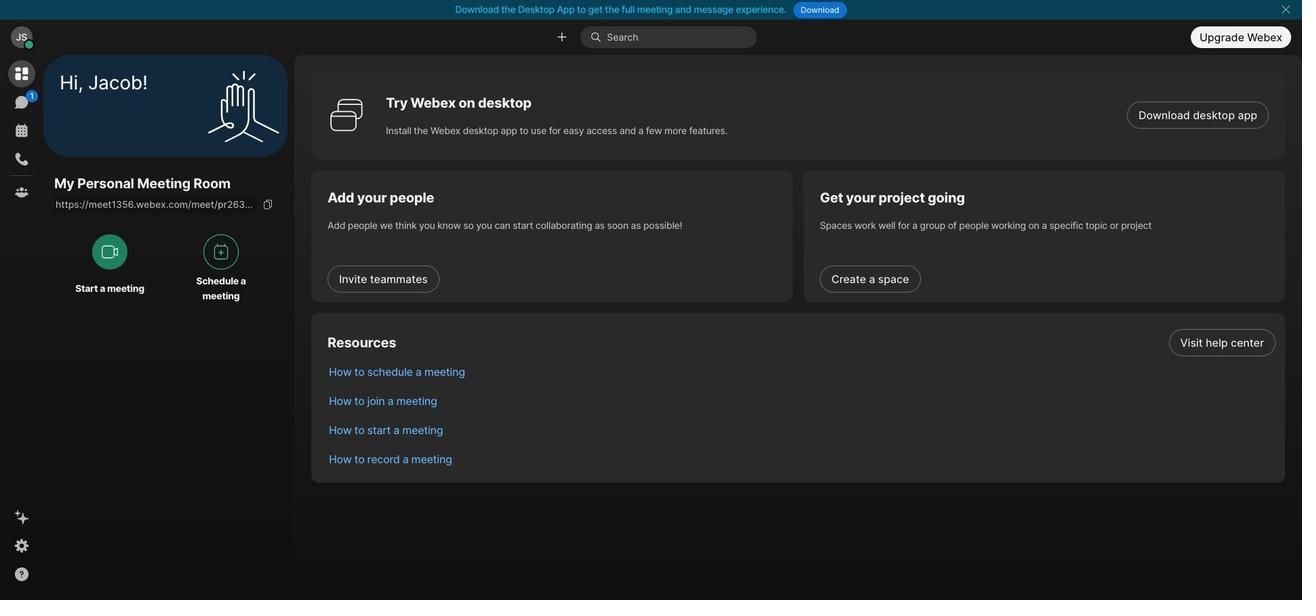 Task type: locate. For each thing, give the bounding box(es) containing it.
list item
[[318, 328, 1285, 357], [318, 357, 1285, 387], [318, 387, 1285, 416], [318, 416, 1285, 445], [318, 445, 1285, 474]]

4 list item from the top
[[318, 416, 1285, 445]]

None text field
[[54, 195, 258, 214]]

2 list item from the top
[[318, 357, 1285, 387]]

cancel_16 image
[[1280, 4, 1291, 15]]

two hands high fiving image
[[203, 65, 284, 147]]

navigation
[[0, 55, 43, 601]]

webex tab list
[[8, 60, 38, 206]]



Task type: describe. For each thing, give the bounding box(es) containing it.
5 list item from the top
[[318, 445, 1285, 474]]

1 list item from the top
[[318, 328, 1285, 357]]

3 list item from the top
[[318, 387, 1285, 416]]



Task type: vqa. For each thing, say whether or not it's contained in the screenshot.
second (Superstars) ELEMENT from the bottom of the page
no



